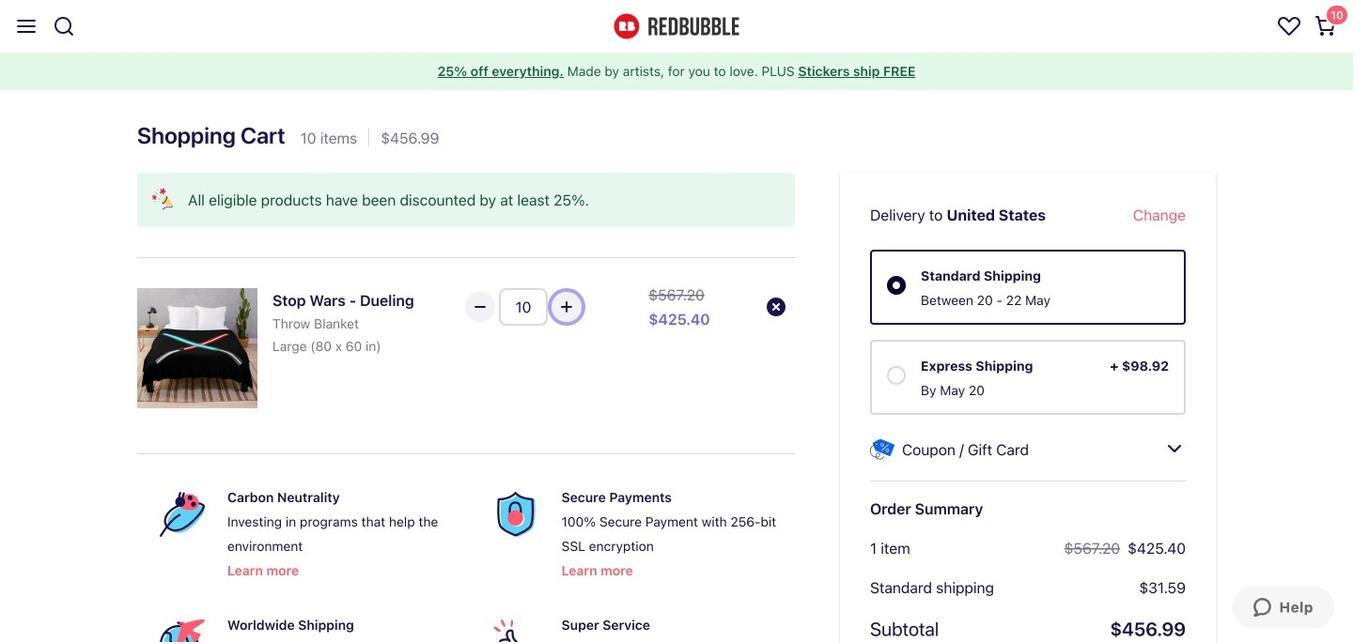 Task type: describe. For each thing, give the bounding box(es) containing it.
worldwide shipping image
[[160, 620, 205, 643]]

stop wars - dueling image
[[137, 289, 257, 409]]

trust signals element
[[137, 470, 795, 643]]

super service image
[[494, 620, 539, 643]]

order summary element
[[840, 173, 1216, 643]]

none radio inside order summary 'element'
[[887, 275, 906, 294]]



Task type: vqa. For each thing, say whether or not it's contained in the screenshot.
Worldwide Shipping image
yes



Task type: locate. For each thing, give the bounding box(es) containing it.
carbon neutrality image
[[160, 492, 205, 538]]

secure payments image
[[494, 492, 539, 538]]

Quantity number field
[[499, 289, 548, 326]]

none radio inside order summary 'element'
[[887, 366, 906, 384]]

cost summary element
[[870, 537, 1186, 643]]

None radio
[[887, 275, 906, 294]]

None radio
[[887, 366, 906, 384]]



